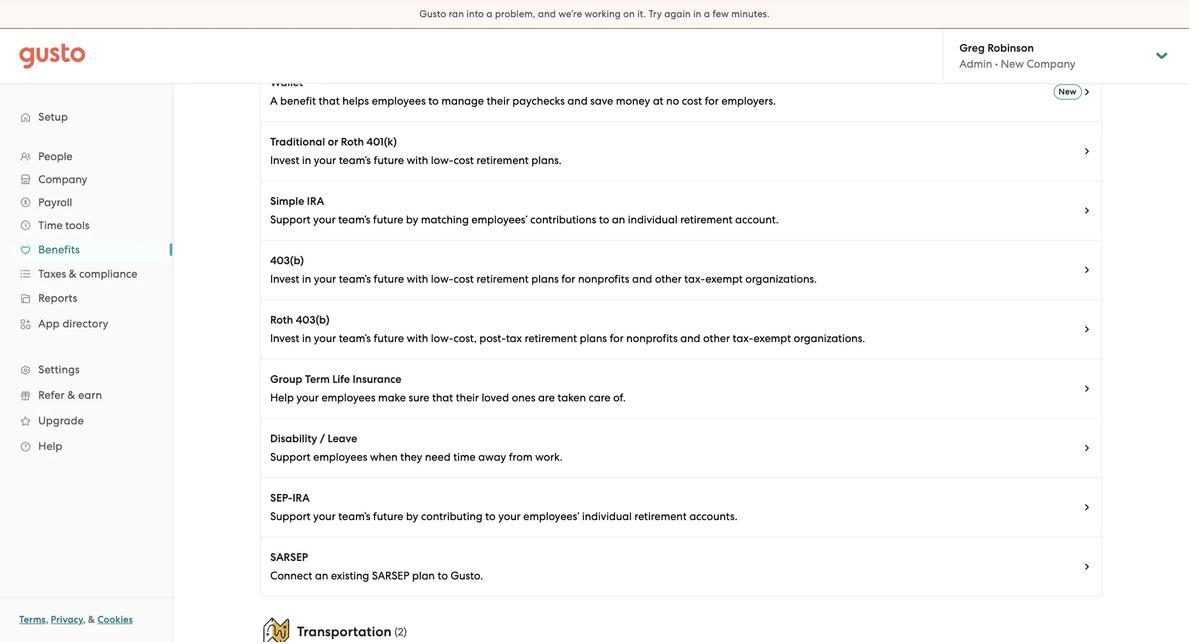 Task type: describe. For each thing, give the bounding box(es) containing it.
app directory link
[[13, 312, 160, 335]]

earn
[[78, 389, 102, 401]]

care
[[589, 391, 611, 404]]

low- inside '403(b) invest in your team's future with low-cost retirement plans for nonprofits and other tax-exempt organizations.'
[[431, 273, 454, 285]]

away
[[479, 451, 506, 463]]

taxes
[[38, 267, 66, 280]]

refer
[[38, 389, 65, 401]]

money
[[616, 94, 650, 107]]

by for simple ira
[[406, 213, 419, 226]]

with inside '403(b) invest in your team's future with low-cost retirement plans for nonprofits and other tax-exempt organizations.'
[[407, 273, 428, 285]]

other inside roth 403(b) invest in your team's future with low-cost, post-tax retirement plans for nonprofits and other tax-exempt organizations.
[[703, 332, 730, 345]]

company inside greg robinson admin • new company
[[1027, 57, 1076, 70]]

few
[[713, 8, 729, 20]]

taxes & compliance
[[38, 267, 137, 280]]

team's inside traditional or roth 401(k) invest in your team's future with low-cost retirement plans.
[[339, 154, 371, 167]]

tax- inside '403(b) invest in your team's future with low-cost retirement plans for nonprofits and other tax-exempt organizations.'
[[685, 273, 706, 285]]

compliance
[[79, 267, 137, 280]]

sarsep connect an existing sarsep plan to gusto.
[[270, 551, 483, 582]]

retirement inside '403(b) invest in your team's future with low-cost retirement plans for nonprofits and other tax-exempt organizations.'
[[477, 273, 529, 285]]

an inside sarsep connect an existing sarsep plan to gusto.
[[315, 569, 328, 582]]

contributing
[[421, 510, 483, 523]]

setup
[[38, 110, 68, 123]]

retirement for sep-ira
[[635, 510, 687, 523]]

refer & earn link
[[13, 384, 160, 407]]

team's for 403(b)
[[339, 273, 371, 285]]

company button
[[13, 168, 160, 191]]

gusto
[[420, 8, 447, 20]]

organizations. inside '403(b) invest in your team's future with low-cost retirement plans for nonprofits and other tax-exempt organizations.'
[[746, 273, 817, 285]]

ira for sep-ira
[[293, 491, 310, 505]]

cost inside wallet a benefit that helps employees to manage their paychecks and save money at no cost for employers.
[[682, 94, 702, 107]]

nonprofits inside roth 403(b) invest in your team's future with low-cost, post-tax retirement plans for nonprofits and other tax-exempt organizations.
[[627, 332, 678, 345]]

employees inside wallet a benefit that helps employees to manage their paychecks and save money at no cost for employers.
[[372, 94, 426, 107]]

post-
[[480, 332, 506, 345]]

reports link
[[13, 287, 160, 310]]

your inside '403(b) invest in your team's future with low-cost retirement plans for nonprofits and other tax-exempt organizations.'
[[314, 273, 336, 285]]

1 horizontal spatial sarsep
[[372, 569, 410, 582]]

simple ira support your team's future by matching employees' contributions to an individual retirement account.
[[270, 195, 779, 226]]

2 a from the left
[[704, 8, 710, 20]]

wallet
[[270, 76, 303, 89]]

wallet a benefit that helps employees to manage their paychecks and save money at no cost for employers.
[[270, 76, 776, 107]]

2 , from the left
[[83, 614, 86, 625]]

company inside dropdown button
[[38, 173, 87, 186]]

of.
[[614, 391, 626, 404]]

time tools
[[38, 219, 89, 232]]

no
[[667, 94, 679, 107]]

list containing wallet
[[260, 62, 1102, 597]]

upgrade
[[38, 414, 84, 427]]

future inside roth 403(b) invest in your team's future with low-cost, post-tax retirement plans for nonprofits and other tax-exempt organizations.
[[374, 332, 404, 345]]

help link
[[13, 435, 160, 458]]

that inside wallet a benefit that helps employees to manage their paychecks and save money at no cost for employers.
[[319, 94, 340, 107]]

settings
[[38, 363, 80, 376]]

for inside wallet a benefit that helps employees to manage their paychecks and save money at no cost for employers.
[[705, 94, 719, 107]]

to inside sarsep connect an existing sarsep plan to gusto.
[[438, 569, 448, 582]]

terms
[[19, 614, 46, 625]]

opens in current tab image for in
[[1082, 324, 1092, 334]]

exempt inside '403(b) invest in your team's future with low-cost retirement plans for nonprofits and other tax-exempt organizations.'
[[706, 273, 743, 285]]

privacy
[[51, 614, 83, 625]]

helps
[[343, 94, 369, 107]]

sep-ira support your team's future by contributing to your employees' individual retirement accounts.
[[270, 491, 738, 523]]

people button
[[13, 145, 160, 168]]

employers.
[[722, 94, 776, 107]]

cost,
[[454, 332, 477, 345]]

benefits link
[[13, 238, 160, 261]]

are
[[538, 391, 555, 404]]

your inside group term life insurance help your employees make sure that their loved ones are taken care of.
[[297, 391, 319, 404]]

ones
[[512, 391, 536, 404]]

make
[[378, 391, 406, 404]]

for inside roth 403(b) invest in your team's future with low-cost, post-tax retirement plans for nonprofits and other tax-exempt organizations.
[[610, 332, 624, 345]]

plans.
[[532, 154, 562, 167]]

or
[[328, 135, 338, 149]]

work.
[[535, 451, 563, 463]]

reports
[[38, 292, 78, 304]]

exempt inside roth 403(b) invest in your team's future with low-cost, post-tax retirement plans for nonprofits and other tax-exempt organizations.
[[754, 332, 791, 345]]

opens in current tab image for simple ira
[[1082, 205, 1092, 216]]

app
[[38, 317, 60, 330]]

home image
[[19, 43, 86, 69]]

setup link
[[13, 105, 160, 128]]

new inside list
[[1059, 87, 1077, 96]]

403(b) invest in your team's future with low-cost retirement plans for nonprofits and other tax-exempt organizations.
[[270, 254, 817, 285]]

retirement inside simple ira support your team's future by matching employees' contributions to an individual retirement account.
[[681, 213, 733, 226]]

on
[[624, 8, 635, 20]]

life
[[333, 373, 350, 386]]

401(k)
[[367, 135, 397, 149]]

future for simple ira
[[373, 213, 404, 226]]

plans inside '403(b) invest in your team's future with low-cost retirement plans for nonprofits and other tax-exempt organizations.'
[[532, 273, 559, 285]]

to inside sep-ira support your team's future by contributing to your employees' individual retirement accounts.
[[486, 510, 496, 523]]

support inside disability / leave support employees when they need time away from work.
[[270, 451, 311, 463]]

greg robinson admin • new company
[[960, 41, 1076, 70]]

that inside group term life insurance help your employees make sure that their loved ones are taken care of.
[[432, 391, 453, 404]]

traditional or roth 401(k) invest in your team's future with low-cost retirement plans.
[[270, 135, 562, 167]]

employees' inside sep-ira support your team's future by contributing to your employees' individual retirement accounts.
[[523, 510, 580, 523]]

minutes.
[[732, 8, 770, 20]]

admin
[[960, 57, 993, 70]]

with inside traditional or roth 401(k) invest in your team's future with low-cost retirement plans.
[[407, 154, 428, 167]]

1 , from the left
[[46, 614, 48, 625]]

to inside simple ira support your team's future by matching employees' contributions to an individual retirement account.
[[599, 213, 610, 226]]

ira for simple ira
[[307, 195, 324, 208]]

)
[[404, 625, 407, 638]]

privacy link
[[51, 614, 83, 625]]

accounts.
[[690, 510, 738, 523]]

sure
[[409, 391, 430, 404]]

employees inside group term life insurance help your employees make sure that their loved ones are taken care of.
[[322, 391, 376, 404]]

tax- inside roth 403(b) invest in your team's future with low-cost, post-tax retirement plans for nonprofits and other tax-exempt organizations.
[[733, 332, 754, 345]]

loved
[[482, 391, 509, 404]]

taken
[[558, 391, 586, 404]]

(
[[395, 625, 398, 638]]

403(b) inside '403(b) invest in your team's future with low-cost retirement plans for nonprofits and other tax-exempt organizations.'
[[270, 254, 304, 267]]

gusto ran into a problem, and we're working on it. try again in a few minutes.
[[420, 8, 770, 20]]

in inside '403(b) invest in your team's future with low-cost retirement plans for nonprofits and other tax-exempt organizations.'
[[302, 273, 311, 285]]

invest inside '403(b) invest in your team's future with low-cost retirement plans for nonprofits and other tax-exempt organizations.'
[[270, 273, 300, 285]]

help inside gusto navigation element
[[38, 440, 62, 452]]

0 vertical spatial sarsep
[[270, 551, 308, 564]]

again
[[665, 8, 691, 20]]

insurance
[[353, 373, 402, 386]]

and inside wallet a benefit that helps employees to manage their paychecks and save money at no cost for employers.
[[568, 94, 588, 107]]

group term life insurance help your employees make sure that their loved ones are taken care of.
[[270, 373, 626, 404]]

their inside wallet a benefit that helps employees to manage their paychecks and save money at no cost for employers.
[[487, 94, 510, 107]]

tools
[[65, 219, 89, 232]]

they
[[401, 451, 423, 463]]



Task type: locate. For each thing, give the bounding box(es) containing it.
0 horizontal spatial roth
[[270, 313, 293, 327]]

2 vertical spatial with
[[407, 332, 428, 345]]

retirement left plans.
[[477, 154, 529, 167]]

0 vertical spatial other
[[655, 273, 682, 285]]

1 vertical spatial &
[[67, 389, 75, 401]]

0 horizontal spatial exempt
[[706, 273, 743, 285]]

retirement left accounts.
[[635, 510, 687, 523]]

roth inside roth 403(b) invest in your team's future with low-cost, post-tax retirement plans for nonprofits and other tax-exempt organizations.
[[270, 313, 293, 327]]

low- up matching
[[431, 154, 454, 167]]

1 with from the top
[[407, 154, 428, 167]]

403(b) inside roth 403(b) invest in your team's future with low-cost, post-tax retirement plans for nonprofits and other tax-exempt organizations.
[[296, 313, 330, 327]]

list containing people
[[0, 145, 172, 459]]

0 horizontal spatial plans
[[532, 273, 559, 285]]

retirement for roth 403(b)
[[525, 332, 577, 345]]

sep-
[[270, 491, 293, 505]]

1 vertical spatial low-
[[431, 273, 454, 285]]

a
[[270, 94, 278, 107]]

need
[[425, 451, 451, 463]]

support down disability
[[270, 451, 311, 463]]

0 vertical spatial roth
[[341, 135, 364, 149]]

matching
[[421, 213, 469, 226]]

manage
[[442, 94, 484, 107]]

opens in current tab image
[[1082, 87, 1092, 97], [1082, 324, 1092, 334], [1082, 384, 1092, 394], [1082, 562, 1092, 572]]

individual inside simple ira support your team's future by matching employees' contributions to an individual retirement account.
[[628, 213, 678, 226]]

2 vertical spatial invest
[[270, 332, 300, 345]]

0 horizontal spatial an
[[315, 569, 328, 582]]

0 vertical spatial plans
[[532, 273, 559, 285]]

1 vertical spatial their
[[456, 391, 479, 404]]

their left loved
[[456, 391, 479, 404]]

& left 'earn'
[[67, 389, 75, 401]]

tax
[[506, 332, 522, 345]]

low- inside traditional or roth 401(k) invest in your team's future with low-cost retirement plans.
[[431, 154, 454, 167]]

1 vertical spatial invest
[[270, 273, 300, 285]]

4 opens in current tab image from the top
[[1082, 562, 1092, 572]]

opens in current tab image for 403(b)
[[1082, 265, 1092, 275]]

1 opens in current tab image from the top
[[1082, 87, 1092, 97]]

future inside traditional or roth 401(k) invest in your team's future with low-cost retirement plans.
[[374, 154, 404, 167]]

3 opens in current tab image from the top
[[1082, 384, 1092, 394]]

exempt
[[706, 273, 743, 285], [754, 332, 791, 345]]

0 horizontal spatial new
[[1001, 57, 1024, 70]]

in inside traditional or roth 401(k) invest in your team's future with low-cost retirement plans.
[[302, 154, 311, 167]]

0 horizontal spatial their
[[456, 391, 479, 404]]

app directory
[[38, 317, 109, 330]]

future inside simple ira support your team's future by matching employees' contributions to an individual retirement account.
[[373, 213, 404, 226]]

support for sep-
[[270, 510, 311, 523]]

gusto navigation element
[[0, 84, 172, 479]]

2 by from the top
[[406, 510, 419, 523]]

people
[[38, 150, 73, 163]]

1 horizontal spatial plans
[[580, 332, 607, 345]]

0 vertical spatial employees'
[[472, 213, 528, 226]]

future for sep-ira
[[373, 510, 404, 523]]

future inside sep-ira support your team's future by contributing to your employees' individual retirement accounts.
[[373, 510, 404, 523]]

it.
[[638, 8, 646, 20]]

help
[[270, 391, 294, 404], [38, 440, 62, 452]]

transportation
[[297, 624, 392, 640]]

team's
[[339, 154, 371, 167], [338, 213, 371, 226], [339, 273, 371, 285], [339, 332, 371, 345], [338, 510, 371, 523]]

1 horizontal spatial help
[[270, 391, 294, 404]]

save
[[590, 94, 614, 107]]

by inside simple ira support your team's future by matching employees' contributions to an individual retirement account.
[[406, 213, 419, 226]]

& left cookies button
[[88, 614, 95, 625]]

1 horizontal spatial new
[[1059, 87, 1077, 96]]

simple
[[270, 195, 304, 208]]

to
[[429, 94, 439, 107], [599, 213, 610, 226], [486, 510, 496, 523], [438, 569, 448, 582]]

roth right or
[[341, 135, 364, 149]]

plans inside roth 403(b) invest in your team's future with low-cost, post-tax retirement plans for nonprofits and other tax-exempt organizations.
[[580, 332, 607, 345]]

an left existing
[[315, 569, 328, 582]]

403(b) down the simple
[[270, 254, 304, 267]]

3 opens in current tab image from the top
[[1082, 265, 1092, 275]]

0 horizontal spatial company
[[38, 173, 87, 186]]

3 low- from the top
[[431, 332, 454, 345]]

1 vertical spatial that
[[432, 391, 453, 404]]

organizations.
[[746, 273, 817, 285], [794, 332, 866, 345]]

opens in current tab image for disability / leave
[[1082, 443, 1092, 453]]

0 vertical spatial an
[[612, 213, 626, 226]]

company down robinson
[[1027, 57, 1076, 70]]

1 support from the top
[[270, 213, 311, 226]]

future for 403(b)
[[374, 273, 404, 285]]

0 horizontal spatial help
[[38, 440, 62, 452]]

3 invest from the top
[[270, 332, 300, 345]]

2 vertical spatial low-
[[431, 332, 454, 345]]

existing
[[331, 569, 369, 582]]

& right taxes
[[69, 267, 77, 280]]

to inside wallet a benefit that helps employees to manage their paychecks and save money at no cost for employers.
[[429, 94, 439, 107]]

invest inside roth 403(b) invest in your team's future with low-cost, post-tax retirement plans for nonprofits and other tax-exempt organizations.
[[270, 332, 300, 345]]

1 vertical spatial ira
[[293, 491, 310, 505]]

1 horizontal spatial roth
[[341, 135, 364, 149]]

2 low- from the top
[[431, 273, 454, 285]]

individual inside sep-ira support your team's future by contributing to your employees' individual retirement accounts.
[[582, 510, 632, 523]]

team's inside '403(b) invest in your team's future with low-cost retirement plans for nonprofits and other tax-exempt organizations.'
[[339, 273, 371, 285]]

1 vertical spatial other
[[703, 332, 730, 345]]

0 horizontal spatial a
[[487, 8, 493, 20]]

1 vertical spatial sarsep
[[372, 569, 410, 582]]

a right into
[[487, 8, 493, 20]]

help inside group term life insurance help your employees make sure that their loved ones are taken care of.
[[270, 391, 294, 404]]

1 vertical spatial plans
[[580, 332, 607, 345]]

nonprofits
[[578, 273, 630, 285], [627, 332, 678, 345]]

2 vertical spatial for
[[610, 332, 624, 345]]

traditional
[[270, 135, 325, 149]]

1 vertical spatial exempt
[[754, 332, 791, 345]]

payroll button
[[13, 191, 160, 214]]

support down the simple
[[270, 213, 311, 226]]

ira right the simple
[[307, 195, 324, 208]]

ira inside simple ira support your team's future by matching employees' contributions to an individual retirement account.
[[307, 195, 324, 208]]

1 horizontal spatial a
[[704, 8, 710, 20]]

by inside sep-ira support your team's future by contributing to your employees' individual retirement accounts.
[[406, 510, 419, 523]]

cookies
[[97, 614, 133, 625]]

to right contributions
[[599, 213, 610, 226]]

1 horizontal spatial exempt
[[754, 332, 791, 345]]

3 with from the top
[[407, 332, 428, 345]]

/
[[320, 432, 325, 445]]

cost inside '403(b) invest in your team's future with low-cost retirement plans for nonprofits and other tax-exempt organizations.'
[[454, 273, 474, 285]]

that left helps
[[319, 94, 340, 107]]

2 vertical spatial cost
[[454, 273, 474, 285]]

your inside simple ira support your team's future by matching employees' contributions to an individual retirement account.
[[313, 213, 336, 226]]

employees down leave
[[313, 451, 368, 463]]

new down greg robinson admin • new company
[[1059, 87, 1077, 96]]

1 a from the left
[[487, 8, 493, 20]]

cost up the cost,
[[454, 273, 474, 285]]

refer & earn
[[38, 389, 102, 401]]

employees' down work.
[[523, 510, 580, 523]]

and inside '403(b) invest in your team's future with low-cost retirement plans for nonprofits and other tax-exempt organizations.'
[[632, 273, 653, 285]]

403(b) up term
[[296, 313, 330, 327]]

retirement inside sep-ira support your team's future by contributing to your employees' individual retirement accounts.
[[635, 510, 687, 523]]

roth 403(b) invest in your team's future with low-cost, post-tax retirement plans for nonprofits and other tax-exempt organizations.
[[270, 313, 866, 345]]

paychecks
[[513, 94, 565, 107]]

future
[[374, 154, 404, 167], [373, 213, 404, 226], [374, 273, 404, 285], [374, 332, 404, 345], [373, 510, 404, 523]]

0 horizontal spatial sarsep
[[270, 551, 308, 564]]

new
[[1001, 57, 1024, 70], [1059, 87, 1077, 96]]

0 vertical spatial tax-
[[685, 273, 706, 285]]

0 vertical spatial cost
[[682, 94, 702, 107]]

1 horizontal spatial for
[[610, 332, 624, 345]]

support
[[270, 213, 311, 226], [270, 451, 311, 463], [270, 510, 311, 523]]

disability
[[270, 432, 317, 445]]

1 vertical spatial help
[[38, 440, 62, 452]]

2 horizontal spatial for
[[705, 94, 719, 107]]

employees' right matching
[[472, 213, 528, 226]]

cost
[[682, 94, 702, 107], [454, 154, 474, 167], [454, 273, 474, 285]]

, left privacy
[[46, 614, 48, 625]]

1 vertical spatial an
[[315, 569, 328, 582]]

4 opens in current tab image from the top
[[1082, 443, 1092, 453]]

low-
[[431, 154, 454, 167], [431, 273, 454, 285], [431, 332, 454, 345]]

1 invest from the top
[[270, 154, 300, 167]]

support inside simple ira support your team's future by matching employees' contributions to an individual retirement account.
[[270, 213, 311, 226]]

their inside group term life insurance help your employees make sure that their loved ones are taken care of.
[[456, 391, 479, 404]]

1 vertical spatial support
[[270, 451, 311, 463]]

your inside roth 403(b) invest in your team's future with low-cost, post-tax retirement plans for nonprofits and other tax-exempt organizations.
[[314, 332, 336, 345]]

retirement inside traditional or roth 401(k) invest in your team's future with low-cost retirement plans.
[[477, 154, 529, 167]]

plans up roth 403(b) invest in your team's future with low-cost, post-tax retirement plans for nonprofits and other tax-exempt organizations.
[[532, 273, 559, 285]]

other inside '403(b) invest in your team's future with low-cost retirement plans for nonprofits and other tax-exempt organizations.'
[[655, 273, 682, 285]]

support inside sep-ira support your team's future by contributing to your employees' individual retirement accounts.
[[270, 510, 311, 523]]

future inside '403(b) invest in your team's future with low-cost retirement plans for nonprofits and other tax-exempt organizations.'
[[374, 273, 404, 285]]

new inside greg robinson admin • new company
[[1001, 57, 1024, 70]]

team's inside sep-ira support your team's future by contributing to your employees' individual retirement accounts.
[[338, 510, 371, 523]]

2 opens in current tab image from the top
[[1082, 324, 1092, 334]]

1 vertical spatial employees'
[[523, 510, 580, 523]]

403(b)
[[270, 254, 304, 267], [296, 313, 330, 327]]

help down group
[[270, 391, 294, 404]]

cost down manage
[[454, 154, 474, 167]]

other
[[655, 273, 682, 285], [703, 332, 730, 345]]

ira inside sep-ira support your team's future by contributing to your employees' individual retirement accounts.
[[293, 491, 310, 505]]

by left matching
[[406, 213, 419, 226]]

roth inside traditional or roth 401(k) invest in your team's future with low-cost retirement plans.
[[341, 135, 364, 149]]

2 with from the top
[[407, 273, 428, 285]]

low- down matching
[[431, 273, 454, 285]]

•
[[995, 57, 999, 70]]

retirement right tax
[[525, 332, 577, 345]]

sarsep up connect
[[270, 551, 308, 564]]

for left employers.
[[705, 94, 719, 107]]

5 opens in current tab image from the top
[[1082, 502, 1092, 512]]

a
[[487, 8, 493, 20], [704, 8, 710, 20]]

help down upgrade
[[38, 440, 62, 452]]

in inside roth 403(b) invest in your team's future with low-cost, post-tax retirement plans for nonprofits and other tax-exempt organizations.
[[302, 332, 311, 345]]

with
[[407, 154, 428, 167], [407, 273, 428, 285], [407, 332, 428, 345]]

your
[[314, 154, 336, 167], [313, 213, 336, 226], [314, 273, 336, 285], [314, 332, 336, 345], [297, 391, 319, 404], [313, 510, 336, 523], [499, 510, 521, 523]]

new down robinson
[[1001, 57, 1024, 70]]

1 horizontal spatial other
[[703, 332, 730, 345]]

low- up group term life insurance help your employees make sure that their loved ones are taken care of.
[[431, 332, 454, 345]]

their right manage
[[487, 94, 510, 107]]

robinson
[[988, 41, 1034, 55]]

to left manage
[[429, 94, 439, 107]]

contributions
[[531, 213, 597, 226]]

0 vertical spatial ira
[[307, 195, 324, 208]]

retirement left account.
[[681, 213, 733, 226]]

employees inside disability / leave support employees when they need time away from work.
[[313, 451, 368, 463]]

company
[[1027, 57, 1076, 70], [38, 173, 87, 186]]

by for sep-ira
[[406, 510, 419, 523]]

0 vertical spatial invest
[[270, 154, 300, 167]]

retirement
[[477, 154, 529, 167], [681, 213, 733, 226], [477, 273, 529, 285], [525, 332, 577, 345], [635, 510, 687, 523]]

0 vertical spatial individual
[[628, 213, 678, 226]]

your inside traditional or roth 401(k) invest in your team's future with low-cost retirement plans.
[[314, 154, 336, 167]]

1 vertical spatial new
[[1059, 87, 1077, 96]]

to right contributing
[[486, 510, 496, 523]]

2 support from the top
[[270, 451, 311, 463]]

0 vertical spatial 403(b)
[[270, 254, 304, 267]]

0 vertical spatial company
[[1027, 57, 1076, 70]]

0 horizontal spatial tax-
[[685, 273, 706, 285]]

0 horizontal spatial other
[[655, 273, 682, 285]]

& for earn
[[67, 389, 75, 401]]

opens in current tab image
[[1082, 146, 1092, 156], [1082, 205, 1092, 216], [1082, 265, 1092, 275], [1082, 443, 1092, 453], [1082, 502, 1092, 512]]

that right sure
[[432, 391, 453, 404]]

we're
[[559, 8, 582, 20]]

1 vertical spatial with
[[407, 273, 428, 285]]

0 vertical spatial their
[[487, 94, 510, 107]]

plans up care
[[580, 332, 607, 345]]

1 horizontal spatial that
[[432, 391, 453, 404]]

nonprofits inside '403(b) invest in your team's future with low-cost retirement plans for nonprofits and other tax-exempt organizations.'
[[578, 273, 630, 285]]

1 vertical spatial nonprofits
[[627, 332, 678, 345]]

opens in current tab image for traditional or roth 401(k)
[[1082, 146, 1092, 156]]

employees
[[372, 94, 426, 107], [322, 391, 376, 404], [313, 451, 368, 463]]

invest inside traditional or roth 401(k) invest in your team's future with low-cost retirement plans.
[[270, 154, 300, 167]]

for inside '403(b) invest in your team's future with low-cost retirement plans for nonprofits and other tax-exempt organizations.'
[[562, 273, 576, 285]]

1 vertical spatial for
[[562, 273, 576, 285]]

disability / leave support employees when they need time away from work.
[[270, 432, 563, 463]]

company down people
[[38, 173, 87, 186]]

0 vertical spatial low-
[[431, 154, 454, 167]]

&
[[69, 267, 77, 280], [67, 389, 75, 401], [88, 614, 95, 625]]

greg
[[960, 41, 985, 55]]

0 horizontal spatial that
[[319, 94, 340, 107]]

team's inside simple ira support your team's future by matching employees' contributions to an individual retirement account.
[[338, 213, 371, 226]]

& inside dropdown button
[[69, 267, 77, 280]]

working
[[585, 8, 621, 20]]

1 vertical spatial organizations.
[[794, 332, 866, 345]]

by left contributing
[[406, 510, 419, 523]]

team's for simple ira
[[338, 213, 371, 226]]

1 vertical spatial tax-
[[733, 332, 754, 345]]

try
[[649, 8, 662, 20]]

1 vertical spatial cost
[[454, 154, 474, 167]]

1 horizontal spatial an
[[612, 213, 626, 226]]

2
[[398, 625, 404, 638]]

1 horizontal spatial their
[[487, 94, 510, 107]]

problem,
[[495, 8, 536, 20]]

retirement up post-
[[477, 273, 529, 285]]

0 vertical spatial by
[[406, 213, 419, 226]]

team's for sep-ira
[[338, 510, 371, 523]]

0 horizontal spatial ,
[[46, 614, 48, 625]]

that
[[319, 94, 340, 107], [432, 391, 453, 404]]

0 vertical spatial organizations.
[[746, 273, 817, 285]]

1 horizontal spatial company
[[1027, 57, 1076, 70]]

terms , privacy , & cookies
[[19, 614, 133, 625]]

0 vertical spatial that
[[319, 94, 340, 107]]

2 vertical spatial support
[[270, 510, 311, 523]]

2 invest from the top
[[270, 273, 300, 285]]

1 vertical spatial roth
[[270, 313, 293, 327]]

1 vertical spatial company
[[38, 173, 87, 186]]

0 vertical spatial for
[[705, 94, 719, 107]]

time
[[38, 219, 63, 232]]

list
[[260, 0, 1102, 6], [260, 62, 1102, 597], [0, 145, 172, 459]]

roth up group
[[270, 313, 293, 327]]

1 horizontal spatial ,
[[83, 614, 86, 625]]

gusto.
[[451, 569, 483, 582]]

retirement for traditional or roth 401(k)
[[477, 154, 529, 167]]

3 support from the top
[[270, 510, 311, 523]]

1 horizontal spatial tax-
[[733, 332, 754, 345]]

a left the few
[[704, 8, 710, 20]]

1 vertical spatial employees
[[322, 391, 376, 404]]

1 opens in current tab image from the top
[[1082, 146, 1092, 156]]

for up of.
[[610, 332, 624, 345]]

and inside roth 403(b) invest in your team's future with low-cost, post-tax retirement plans for nonprofits and other tax-exempt organizations.
[[681, 332, 701, 345]]

support for simple
[[270, 213, 311, 226]]

time
[[454, 451, 476, 463]]

sarsep left plan
[[372, 569, 410, 582]]

& for compliance
[[69, 267, 77, 280]]

1 vertical spatial by
[[406, 510, 419, 523]]

1 vertical spatial individual
[[582, 510, 632, 523]]

opens in current tab image for existing
[[1082, 562, 1092, 572]]

, left cookies button
[[83, 614, 86, 625]]

tax-
[[685, 273, 706, 285], [733, 332, 754, 345]]

individual
[[628, 213, 678, 226], [582, 510, 632, 523]]

1 by from the top
[[406, 213, 419, 226]]

ira
[[307, 195, 324, 208], [293, 491, 310, 505]]

directory
[[62, 317, 109, 330]]

0 vertical spatial nonprofits
[[578, 273, 630, 285]]

low- inside roth 403(b) invest in your team's future with low-cost, post-tax retirement plans for nonprofits and other tax-exempt organizations.
[[431, 332, 454, 345]]

employees right helps
[[372, 94, 426, 107]]

with inside roth 403(b) invest in your team's future with low-cost, post-tax retirement plans for nonprofits and other tax-exempt organizations.
[[407, 332, 428, 345]]

ira down disability
[[293, 491, 310, 505]]

to right plan
[[438, 569, 448, 582]]

taxes & compliance button
[[13, 262, 160, 285]]

employees' inside simple ira support your team's future by matching employees' contributions to an individual retirement account.
[[472, 213, 528, 226]]

time tools button
[[13, 214, 160, 237]]

0 vertical spatial exempt
[[706, 273, 743, 285]]

sarsep
[[270, 551, 308, 564], [372, 569, 410, 582]]

0 vertical spatial new
[[1001, 57, 1024, 70]]

transportation ( 2 )
[[297, 624, 407, 640]]

term
[[305, 373, 330, 386]]

an inside simple ira support your team's future by matching employees' contributions to an individual retirement account.
[[612, 213, 626, 226]]

1 vertical spatial 403(b)
[[296, 313, 330, 327]]

0 vertical spatial help
[[270, 391, 294, 404]]

0 vertical spatial support
[[270, 213, 311, 226]]

0 horizontal spatial for
[[562, 273, 576, 285]]

0 vertical spatial employees
[[372, 94, 426, 107]]

2 vertical spatial &
[[88, 614, 95, 625]]

opens in current tab image for sep-ira
[[1082, 502, 1092, 512]]

an right contributions
[[612, 213, 626, 226]]

leave
[[328, 432, 358, 445]]

2 opens in current tab image from the top
[[1082, 205, 1092, 216]]

0 vertical spatial &
[[69, 267, 77, 280]]

employees down the life at the left of page
[[322, 391, 376, 404]]

team's inside roth 403(b) invest in your team's future with low-cost, post-tax retirement plans for nonprofits and other tax-exempt organizations.
[[339, 332, 371, 345]]

organizations. inside roth 403(b) invest in your team's future with low-cost, post-tax retirement plans for nonprofits and other tax-exempt organizations.
[[794, 332, 866, 345]]

0 vertical spatial with
[[407, 154, 428, 167]]

support down sep-
[[270, 510, 311, 523]]

2 vertical spatial employees
[[313, 451, 368, 463]]

cost right "no"
[[682, 94, 702, 107]]

invest
[[270, 154, 300, 167], [270, 273, 300, 285], [270, 332, 300, 345]]

cost inside traditional or roth 401(k) invest in your team's future with low-cost retirement plans.
[[454, 154, 474, 167]]

for up roth 403(b) invest in your team's future with low-cost, post-tax retirement plans for nonprofits and other tax-exempt organizations.
[[562, 273, 576, 285]]

1 low- from the top
[[431, 154, 454, 167]]

retirement inside roth 403(b) invest in your team's future with low-cost, post-tax retirement plans for nonprofits and other tax-exempt organizations.
[[525, 332, 577, 345]]

opens in current tab image for insurance
[[1082, 384, 1092, 394]]



Task type: vqa. For each thing, say whether or not it's contained in the screenshot.
the that
yes



